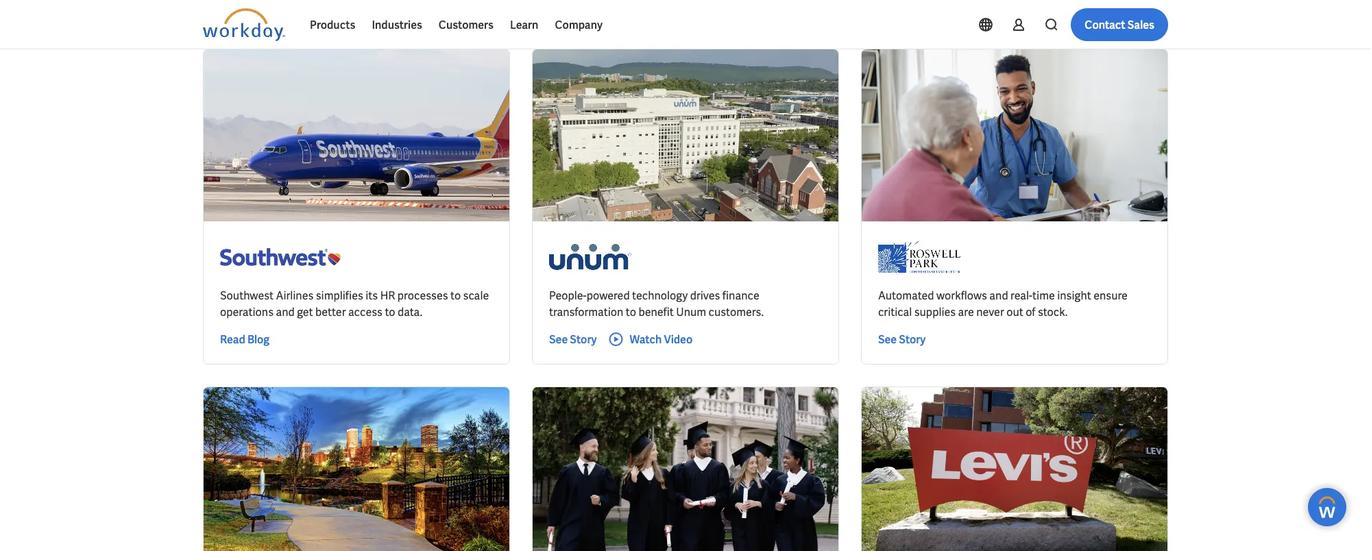 Task type: vqa. For each thing, say whether or not it's contained in the screenshot.
powered
yes



Task type: locate. For each thing, give the bounding box(es) containing it.
2 horizontal spatial to
[[626, 305, 636, 319]]

1 horizontal spatial to
[[450, 288, 461, 303]]

see for 1st see story link from right
[[878, 332, 897, 347]]

1 see story from the left
[[549, 332, 597, 347]]

processes
[[398, 288, 448, 303]]

southwest airlines simplifies its hr processes to scale operations and get better access to data.
[[220, 288, 489, 319]]

0 horizontal spatial see story
[[549, 332, 597, 347]]

see down critical
[[878, 332, 897, 347]]

hr
[[380, 288, 395, 303]]

go to the homepage image
[[203, 8, 285, 41]]

watch
[[630, 332, 662, 347]]

1 vertical spatial and
[[276, 305, 295, 319]]

ensure
[[1094, 288, 1128, 303]]

and down the airlines
[[276, 305, 295, 319]]

0 horizontal spatial see
[[549, 332, 568, 347]]

1 horizontal spatial see
[[878, 332, 897, 347]]

company
[[555, 17, 603, 32]]

see story link down critical
[[878, 331, 926, 348]]

more button
[[493, 8, 554, 35]]

0 vertical spatial and
[[990, 288, 1008, 303]]

data.
[[398, 305, 422, 319]]

see story down critical
[[878, 332, 926, 347]]

see story link down 'transformation'
[[549, 331, 597, 348]]

scale
[[463, 288, 489, 303]]

2 see story from the left
[[878, 332, 926, 347]]

1 see from the left
[[549, 332, 568, 347]]

learn
[[510, 17, 539, 32]]

contact sales link
[[1071, 8, 1168, 41]]

read blog
[[220, 332, 270, 347]]

better
[[315, 305, 346, 319]]

see
[[549, 332, 568, 347], [878, 332, 897, 347]]

benefit
[[639, 305, 674, 319]]

see for first see story link
[[549, 332, 568, 347]]

sales
[[1128, 17, 1155, 32]]

story down critical
[[899, 332, 926, 347]]

technology
[[632, 288, 688, 303]]

industry
[[287, 15, 323, 27]]

customers button
[[430, 8, 502, 41]]

automated
[[878, 288, 934, 303]]

to for transformation
[[626, 305, 636, 319]]

see down 'transformation'
[[549, 332, 568, 347]]

watch video
[[630, 332, 693, 347]]

topic
[[214, 15, 237, 27]]

business
[[372, 15, 412, 27]]

see story link
[[549, 331, 597, 348], [878, 331, 926, 348]]

out
[[1007, 305, 1023, 319]]

automated workflows and real-time insight ensure critical supplies are never out of stock.
[[878, 288, 1128, 319]]

1 horizontal spatial and
[[990, 288, 1008, 303]]

powered
[[587, 288, 630, 303]]

contact
[[1085, 17, 1125, 32]]

1 horizontal spatial see story
[[878, 332, 926, 347]]

blog
[[247, 332, 270, 347]]

simplifies
[[316, 288, 363, 303]]

topic button
[[203, 8, 265, 35]]

never
[[976, 305, 1004, 319]]

1 horizontal spatial see story link
[[878, 331, 926, 348]]

to inside people-powered technology drives finance transformation to benefit unum customers.
[[626, 305, 636, 319]]

contact sales
[[1085, 17, 1155, 32]]

and
[[990, 288, 1008, 303], [276, 305, 295, 319]]

people-
[[549, 288, 587, 303]]

story down 'transformation'
[[570, 332, 597, 347]]

industries button
[[364, 8, 430, 41]]

roswell park comprehensive cancer center (roswell park cancer institute) image
[[878, 238, 960, 276]]

people-powered technology drives finance transformation to benefit unum customers.
[[549, 288, 764, 319]]

access
[[348, 305, 383, 319]]

outcome
[[414, 15, 454, 27]]

industries
[[372, 17, 422, 32]]

to
[[450, 288, 461, 303], [385, 305, 395, 319], [626, 305, 636, 319]]

0 horizontal spatial see story link
[[549, 331, 597, 348]]

to down hr
[[385, 305, 395, 319]]

to left benefit
[[626, 305, 636, 319]]

and up never
[[990, 288, 1008, 303]]

watch video link
[[608, 331, 693, 348]]

see story
[[549, 332, 597, 347], [878, 332, 926, 347]]

1 horizontal spatial story
[[899, 332, 926, 347]]

to left scale
[[450, 288, 461, 303]]

story
[[570, 332, 597, 347], [899, 332, 926, 347]]

Search Customer Stories text field
[[973, 9, 1141, 33]]

2 see story link from the left
[[878, 331, 926, 348]]

industry button
[[276, 8, 350, 35]]

more
[[504, 15, 527, 27]]

time
[[1033, 288, 1055, 303]]

0 horizontal spatial and
[[276, 305, 295, 319]]

2 see from the left
[[878, 332, 897, 347]]

0 horizontal spatial story
[[570, 332, 597, 347]]

to for processes
[[450, 288, 461, 303]]

transformation
[[549, 305, 624, 319]]

are
[[958, 305, 974, 319]]

see story down 'transformation'
[[549, 332, 597, 347]]

see story for first see story link
[[549, 332, 597, 347]]

0 horizontal spatial to
[[385, 305, 395, 319]]

operations
[[220, 305, 274, 319]]

real-
[[1011, 288, 1033, 303]]



Task type: describe. For each thing, give the bounding box(es) containing it.
southwest airlines image
[[220, 238, 341, 276]]

learn button
[[502, 8, 547, 41]]

customers
[[439, 17, 494, 32]]

airlines
[[276, 288, 314, 303]]

1 story from the left
[[570, 332, 597, 347]]

customers.
[[709, 305, 764, 319]]

critical
[[878, 305, 912, 319]]

insight
[[1057, 288, 1091, 303]]

of
[[1026, 305, 1036, 319]]

its
[[366, 288, 378, 303]]

company button
[[547, 8, 611, 41]]

products
[[310, 17, 355, 32]]

southwest
[[220, 288, 274, 303]]

and inside southwest airlines simplifies its hr processes to scale operations and get better access to data.
[[276, 305, 295, 319]]

products button
[[302, 8, 364, 41]]

video
[[664, 332, 693, 347]]

business outcome button
[[361, 8, 482, 35]]

read
[[220, 332, 245, 347]]

unum
[[676, 305, 706, 319]]

and inside automated workflows and real-time insight ensure critical supplies are never out of stock.
[[990, 288, 1008, 303]]

drives
[[690, 288, 720, 303]]

business outcome
[[372, 15, 454, 27]]

stock.
[[1038, 305, 1068, 319]]

1 see story link from the left
[[549, 331, 597, 348]]

workflows
[[937, 288, 987, 303]]

get
[[297, 305, 313, 319]]

unum image
[[549, 238, 631, 276]]

finance
[[722, 288, 759, 303]]

see story for 1st see story link from right
[[878, 332, 926, 347]]

read blog link
[[220, 331, 270, 348]]

2 story from the left
[[899, 332, 926, 347]]

supplies
[[914, 305, 956, 319]]



